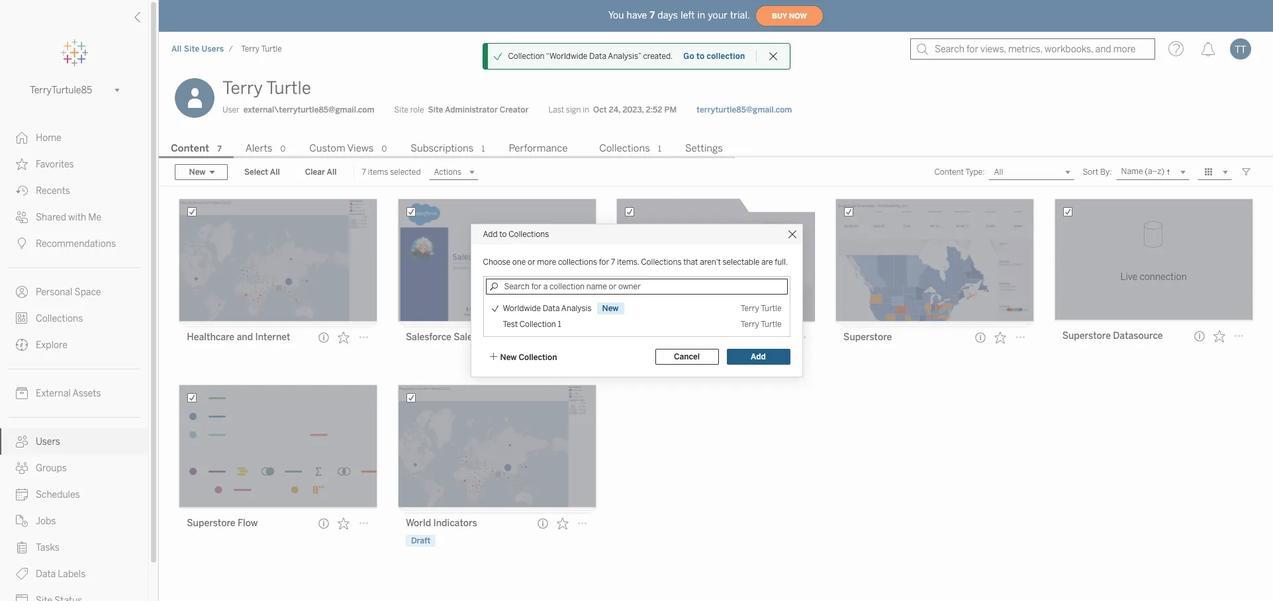 Task type: vqa. For each thing, say whether or not it's contained in the screenshot.


Task type: locate. For each thing, give the bounding box(es) containing it.
0 horizontal spatial new
[[189, 168, 206, 177]]

world
[[406, 518, 431, 529]]

custom
[[309, 142, 345, 154]]

administrator
[[445, 105, 498, 115]]

terry turtle inside main content
[[222, 77, 311, 99]]

that
[[683, 258, 698, 267]]

1 horizontal spatial superstore
[[844, 332, 892, 343]]

automatically
[[701, 350, 751, 360]]

0 vertical spatial owner:
[[744, 304, 770, 313]]

internet
[[255, 332, 290, 343]]

data inside the main navigation. press the up and down arrow keys to access links. 'element'
[[36, 569, 56, 580]]

collection inside dialog
[[520, 320, 556, 329]]

1 vertical spatial collection
[[520, 320, 556, 329]]

superstore
[[1063, 330, 1111, 342], [844, 332, 892, 343], [187, 518, 235, 529]]

superstore for superstore
[[844, 332, 892, 343]]

choose
[[483, 258, 511, 267]]

have
[[627, 10, 647, 21]]

analysis
[[561, 304, 592, 313]]

0 horizontal spatial in
[[583, 105, 589, 115]]

0 vertical spatial users
[[202, 44, 224, 54]]

0 vertical spatial add
[[483, 230, 498, 239]]

1 horizontal spatial 0
[[382, 144, 387, 154]]

0 horizontal spatial users
[[36, 436, 60, 448]]

all right 'clear'
[[327, 168, 337, 177]]

superstore for superstore flow
[[187, 518, 235, 529]]

data left the analysis"
[[589, 52, 607, 61]]

project
[[642, 350, 668, 360]]

collections down personal
[[36, 313, 83, 324]]

1 vertical spatial content
[[935, 168, 964, 177]]

worldwide
[[503, 304, 541, 313]]

1 vertical spatial ,
[[741, 320, 743, 329]]

0 vertical spatial data
[[589, 52, 607, 61]]

1 horizontal spatial to
[[697, 52, 705, 61]]

in right sign
[[583, 105, 589, 115]]

add inside button
[[751, 352, 766, 362]]

add right automatically
[[751, 352, 766, 362]]

connection
[[1140, 271, 1187, 283]]

items.
[[617, 258, 639, 267]]

home link
[[0, 124, 148, 151]]

1 horizontal spatial in
[[698, 10, 706, 21]]

subscriptions
[[411, 142, 474, 154]]

7 left days in the right top of the page
[[650, 10, 655, 21]]

collection right success image
[[508, 52, 545, 61]]

content inside sub-spaces tab list
[[171, 142, 209, 154]]

content for content type:
[[935, 168, 964, 177]]

, down selectable
[[741, 304, 743, 313]]

users link
[[0, 428, 148, 455]]

performance
[[509, 142, 568, 154]]

created.
[[643, 52, 673, 61]]

add for add
[[751, 352, 766, 362]]

1 vertical spatial to
[[499, 230, 507, 239]]

1 vertical spatial , owner:
[[741, 320, 770, 329]]

1 horizontal spatial new
[[602, 304, 619, 313]]

owner: down "are"
[[744, 304, 770, 313]]

0 horizontal spatial data
[[36, 569, 56, 580]]

list box containing worldwide data analysis
[[484, 297, 790, 336]]

or
[[528, 258, 535, 267]]

, up automatically
[[741, 320, 743, 329]]

1 vertical spatial in
[[583, 105, 589, 115]]

1 vertical spatial data
[[543, 304, 560, 313]]

to
[[697, 52, 705, 61], [499, 230, 507, 239]]

sales down test collection 1
[[513, 332, 537, 343]]

sales
[[454, 332, 477, 343], [513, 332, 537, 343]]

0 vertical spatial , owner:
[[741, 304, 770, 313]]

to up choose
[[499, 230, 507, 239]]

data up test collection 1
[[543, 304, 560, 313]]

1 owner: from the top
[[744, 304, 770, 313]]

2:52
[[646, 105, 663, 115]]

views
[[347, 142, 374, 154]]

1 vertical spatial owner:
[[744, 320, 770, 329]]

in right left
[[698, 10, 706, 21]]

0 vertical spatial in
[[698, 10, 706, 21]]

,
[[741, 304, 743, 313], [741, 320, 743, 329]]

analysis"
[[608, 52, 641, 61]]

all
[[172, 44, 182, 54], [270, 168, 280, 177], [327, 168, 337, 177]]

all right select
[[270, 168, 280, 177]]

1 horizontal spatial add
[[751, 352, 766, 362]]

1 vertical spatial add
[[751, 352, 766, 362]]

site right "role"
[[428, 105, 443, 115]]

1 vertical spatial new
[[602, 304, 619, 313]]

2 horizontal spatial all
[[327, 168, 337, 177]]

content type:
[[935, 168, 985, 177]]

0 horizontal spatial sales
[[454, 332, 477, 343]]

data left labels
[[36, 569, 56, 580]]

collection
[[707, 52, 745, 61]]

jobs link
[[0, 508, 148, 534]]

collections down 2023,
[[600, 142, 650, 154]]

-
[[507, 332, 511, 343]]

test collection 1
[[503, 320, 561, 329]]

users inside the main navigation. press the up and down arrow keys to access links. 'element'
[[36, 436, 60, 448]]

1 horizontal spatial all
[[270, 168, 280, 177]]

1 horizontal spatial data
[[543, 304, 560, 313]]

data inside 'alert'
[[589, 52, 607, 61]]

turtle
[[261, 44, 282, 54], [266, 77, 311, 99], [761, 304, 782, 313], [761, 320, 782, 329]]

1 sales from the left
[[454, 332, 477, 343]]

0 horizontal spatial content
[[171, 142, 209, 154]]

2 , from the top
[[741, 320, 743, 329]]

in
[[698, 10, 706, 21], [583, 105, 589, 115]]

1 down 2:52
[[658, 144, 661, 154]]

new
[[189, 168, 206, 177], [602, 304, 619, 313]]

external assets
[[36, 388, 101, 399]]

samples.
[[625, 362, 657, 371]]

items
[[368, 168, 388, 177]]

sort
[[1083, 168, 1099, 177]]

site role site administrator creator
[[394, 105, 529, 115]]

0 right alerts
[[280, 144, 286, 154]]

last
[[549, 105, 564, 115]]

role
[[410, 105, 424, 115]]

1 0 from the left
[[280, 144, 286, 154]]

selectable
[[723, 258, 760, 267]]

0 horizontal spatial to
[[499, 230, 507, 239]]

1 for collections
[[658, 144, 661, 154]]

0 vertical spatial to
[[697, 52, 705, 61]]

0 vertical spatial collection
[[508, 52, 545, 61]]

0 horizontal spatial 0
[[280, 144, 286, 154]]

all for clear all
[[327, 168, 337, 177]]

terry turtle element
[[237, 44, 286, 54]]

2 horizontal spatial 1
[[658, 144, 661, 154]]

this
[[625, 350, 640, 360]]

healthcare
[[187, 332, 234, 343]]

list box
[[484, 297, 790, 336]]

list box inside 'add to collections' dialog
[[484, 297, 790, 336]]

add button
[[727, 349, 790, 365]]

owner:
[[744, 304, 770, 313], [744, 320, 770, 329]]

collections inside the main navigation. press the up and down arrow keys to access links. 'element'
[[36, 313, 83, 324]]

1 vertical spatial users
[[36, 436, 60, 448]]

1
[[482, 144, 485, 154], [658, 144, 661, 154], [558, 320, 561, 329]]

0 vertical spatial content
[[171, 142, 209, 154]]

superstore datasource
[[1063, 330, 1163, 342]]

shared
[[36, 212, 66, 223]]

select all button
[[236, 164, 289, 180]]

terry up user
[[222, 77, 263, 99]]

new inside popup button
[[189, 168, 206, 177]]

sort by:
[[1083, 168, 1112, 177]]

, owner: up add button
[[741, 320, 770, 329]]

external\terryturtle85@gmail.com
[[243, 105, 374, 115]]

external
[[36, 388, 71, 399]]

to right go
[[697, 52, 705, 61]]

2 horizontal spatial data
[[589, 52, 607, 61]]

terryturtle85@gmail.com link
[[697, 104, 792, 116]]

data
[[589, 52, 607, 61], [543, 304, 560, 313], [36, 569, 56, 580]]

go
[[684, 52, 695, 61]]

type:
[[966, 168, 985, 177]]

collection inside 'alert'
[[508, 52, 545, 61]]

sales left cloud
[[454, 332, 477, 343]]

collection down worldwide data analysis
[[520, 320, 556, 329]]

data labels
[[36, 569, 86, 580]]

1 horizontal spatial users
[[202, 44, 224, 54]]

favorites link
[[0, 151, 148, 177]]

recommendations link
[[0, 230, 148, 257]]

0 horizontal spatial superstore
[[187, 518, 235, 529]]

collections inside sub-spaces tab list
[[600, 142, 650, 154]]

content left type: at the right top
[[935, 168, 964, 177]]

collection "worldwide data analysis" created. alert
[[508, 50, 673, 62]]

new left select
[[189, 168, 206, 177]]

aren't
[[700, 258, 721, 267]]

samples
[[625, 332, 662, 343]]

0 right views
[[382, 144, 387, 154]]

users up groups
[[36, 436, 60, 448]]

new right analysis
[[602, 304, 619, 313]]

add up choose
[[483, 230, 498, 239]]

test
[[503, 320, 518, 329]]

, owner: down "are"
[[741, 304, 770, 313]]

1 horizontal spatial 1
[[558, 320, 561, 329]]

2 0 from the left
[[382, 144, 387, 154]]

content up new popup button
[[171, 142, 209, 154]]

site left "role"
[[394, 105, 409, 115]]

collections up "or"
[[509, 230, 549, 239]]

terry turtle main content
[[159, 66, 1273, 601]]

1 down administrator
[[482, 144, 485, 154]]

1 horizontal spatial sales
[[513, 332, 537, 343]]

terry turtle up user external\terryturtle85@gmail.com
[[222, 77, 311, 99]]

7 up new popup button
[[217, 144, 222, 154]]

7 right for
[[611, 258, 615, 267]]

0 horizontal spatial 1
[[482, 144, 485, 154]]

personal space link
[[0, 279, 148, 305]]

are
[[762, 258, 773, 267]]

site left /
[[184, 44, 200, 54]]

now
[[789, 12, 807, 20]]

1 up pipeline
[[558, 320, 561, 329]]

0 horizontal spatial add
[[483, 230, 498, 239]]

to inside dialog
[[499, 230, 507, 239]]

7
[[650, 10, 655, 21], [217, 144, 222, 154], [362, 168, 366, 177], [611, 258, 615, 267]]

0 vertical spatial ,
[[741, 304, 743, 313]]

terry
[[241, 44, 260, 54], [222, 77, 263, 99], [741, 304, 759, 313], [741, 320, 759, 329]]

add to collections
[[483, 230, 549, 239]]

0
[[280, 144, 286, 154], [382, 144, 387, 154]]

superstore flow
[[187, 518, 258, 529]]

2 horizontal spatial superstore
[[1063, 330, 1111, 342]]

collections
[[600, 142, 650, 154], [509, 230, 549, 239], [641, 258, 682, 267], [36, 313, 83, 324]]

7 inside 'add to collections' dialog
[[611, 258, 615, 267]]

users left /
[[202, 44, 224, 54]]

2 vertical spatial data
[[36, 569, 56, 580]]

all left /
[[172, 44, 182, 54]]

your
[[708, 10, 728, 21]]

owner: up add button
[[744, 320, 770, 329]]

1 horizontal spatial content
[[935, 168, 964, 177]]

healthcare and internet
[[187, 332, 290, 343]]

0 vertical spatial new
[[189, 168, 206, 177]]

0 for custom views
[[382, 144, 387, 154]]

2 owner: from the top
[[744, 320, 770, 329]]



Task type: describe. For each thing, give the bounding box(es) containing it.
go to collection
[[684, 52, 745, 61]]

terry turtle up uploaded
[[741, 320, 782, 329]]

by:
[[1100, 168, 1112, 177]]

2 sales from the left
[[513, 332, 537, 343]]

uploaded
[[753, 350, 786, 360]]

space
[[75, 287, 101, 298]]

all site users link
[[171, 44, 225, 54]]

choose one or more collections for 7 items. collections that aren't selectable are full.
[[483, 258, 788, 267]]

2 horizontal spatial site
[[428, 105, 443, 115]]

assets
[[72, 388, 101, 399]]

navigation panel element
[[0, 40, 148, 601]]

you
[[609, 10, 624, 21]]

add to collections dialog
[[471, 224, 802, 377]]

and
[[237, 332, 253, 343]]

collection "worldwide data analysis" created.
[[508, 52, 673, 61]]

alerts
[[245, 142, 272, 154]]

full.
[[775, 258, 788, 267]]

go to collection link
[[683, 51, 746, 62]]

1 , owner: from the top
[[741, 304, 770, 313]]

all site users /
[[172, 44, 233, 54]]

0 horizontal spatial site
[[184, 44, 200, 54]]

Search for a collection name or owner text field
[[486, 279, 788, 295]]

7 inside sub-spaces tab list
[[217, 144, 222, 154]]

collections left that at right
[[641, 258, 682, 267]]

days
[[658, 10, 678, 21]]

labels
[[58, 569, 86, 580]]

to for collections
[[499, 230, 507, 239]]

live
[[1121, 271, 1138, 283]]

terry up add button
[[741, 320, 759, 329]]

custom views
[[309, 142, 374, 154]]

samples image
[[617, 199, 815, 322]]

draft
[[411, 536, 431, 546]]

terry right /
[[241, 44, 260, 54]]

/
[[229, 44, 233, 54]]

0 for alerts
[[280, 144, 286, 154]]

external assets link
[[0, 380, 148, 407]]

add for add to collections
[[483, 230, 498, 239]]

content for content
[[171, 142, 209, 154]]

me
[[88, 212, 101, 223]]

shared with me
[[36, 212, 101, 223]]

tasks link
[[0, 534, 148, 561]]

1 , from the top
[[741, 304, 743, 313]]

salesforce
[[406, 332, 452, 343]]

last sign in oct 24, 2023, 2:52 pm
[[549, 105, 677, 115]]

for
[[599, 258, 609, 267]]

buy
[[772, 12, 787, 20]]

world indicators
[[406, 518, 477, 529]]

this project includes automatically uploaded samples.
[[625, 350, 786, 371]]

salesforce sales cloud - sales pipeline
[[406, 332, 574, 343]]

with
[[68, 212, 86, 223]]

explore
[[36, 340, 67, 351]]

clear all button
[[296, 164, 345, 180]]

terry inside main content
[[222, 77, 263, 99]]

data labels link
[[0, 561, 148, 587]]

select
[[244, 168, 268, 177]]

recommendations
[[36, 238, 116, 250]]

to for collection
[[697, 52, 705, 61]]

success image
[[494, 52, 503, 61]]

terryturtle85@gmail.com
[[697, 105, 792, 115]]

main navigation. press the up and down arrow keys to access links. element
[[0, 124, 148, 601]]

data inside list box
[[543, 304, 560, 313]]

pm
[[665, 105, 677, 115]]

one
[[512, 258, 526, 267]]

terry turtle down "are"
[[741, 304, 782, 313]]

shared with me link
[[0, 204, 148, 230]]

pipeline
[[539, 332, 574, 343]]

schedules link
[[0, 481, 148, 508]]

new inside list box
[[602, 304, 619, 313]]

left
[[681, 10, 695, 21]]

groups link
[[0, 455, 148, 481]]

favorites
[[36, 159, 74, 170]]

recents link
[[0, 177, 148, 204]]

collections
[[558, 258, 597, 267]]

sub-spaces tab list
[[159, 141, 1273, 158]]

select all
[[244, 168, 280, 177]]

terry turtle right /
[[241, 44, 282, 54]]

tasks
[[36, 542, 60, 554]]

24,
[[609, 105, 621, 115]]

recents
[[36, 185, 70, 197]]

indicators
[[433, 518, 477, 529]]

you have 7 days left in your trial.
[[609, 10, 750, 21]]

7 left items
[[362, 168, 366, 177]]

personal space
[[36, 287, 101, 298]]

1 horizontal spatial site
[[394, 105, 409, 115]]

creator
[[500, 105, 529, 115]]

1 inside 'add to collections' dialog
[[558, 320, 561, 329]]

cancel button
[[655, 349, 719, 365]]

worldwide data analysis
[[503, 304, 592, 313]]

groups
[[36, 463, 67, 474]]

in inside terry turtle main content
[[583, 105, 589, 115]]

buy now button
[[756, 5, 824, 26]]

includes
[[669, 350, 700, 360]]

"worldwide
[[546, 52, 588, 61]]

turtle inside main content
[[266, 77, 311, 99]]

terry down selectable
[[741, 304, 759, 313]]

superstore for superstore datasource
[[1063, 330, 1111, 342]]

trial.
[[730, 10, 750, 21]]

buy now
[[772, 12, 807, 20]]

all for select all
[[270, 168, 280, 177]]

datasource
[[1113, 330, 1163, 342]]

selected
[[390, 168, 421, 177]]

1 for subscriptions
[[482, 144, 485, 154]]

0 horizontal spatial all
[[172, 44, 182, 54]]

2 , owner: from the top
[[741, 320, 770, 329]]



